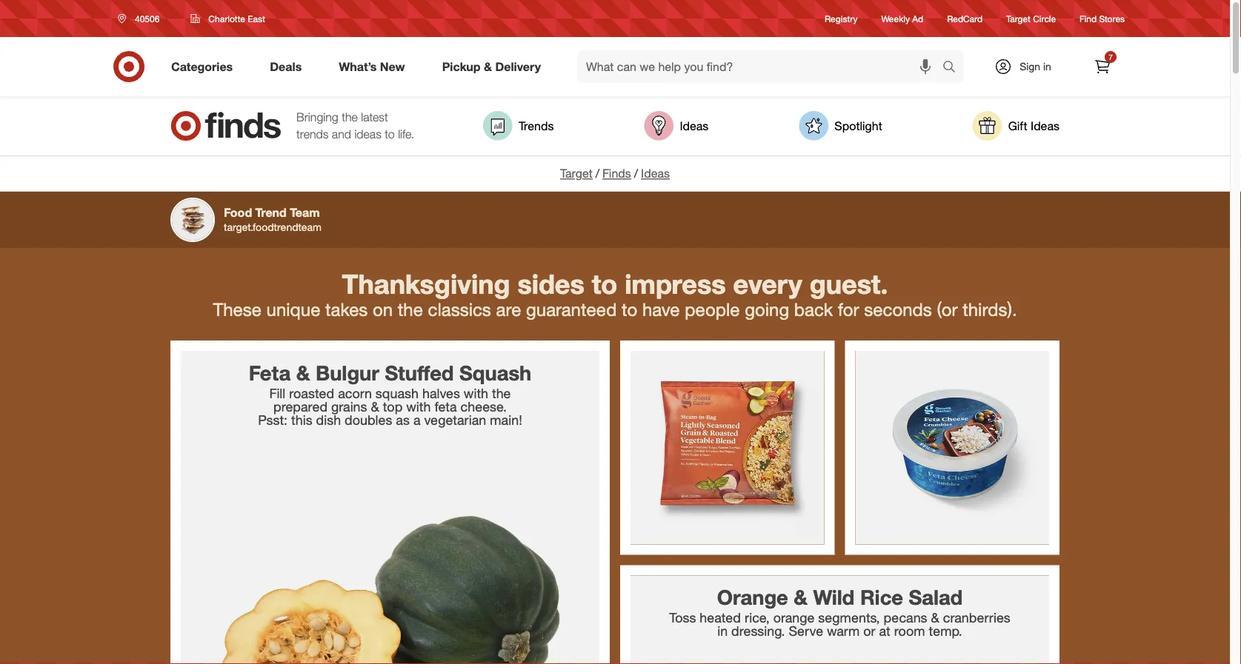 Task type: describe. For each thing, give the bounding box(es) containing it.
finds link
[[602, 166, 631, 181]]

orange & wild rice salad toss heated rice, orange segments, pecans & cranberries in dressing. serve warm or at room temp.
[[669, 585, 1014, 640]]

in inside orange & wild rice salad toss heated rice, orange segments, pecans & cranberries in dressing. serve warm or at room temp.
[[717, 624, 728, 640]]

trends
[[519, 119, 554, 133]]

back
[[794, 299, 833, 320]]

are
[[496, 299, 521, 320]]

prepared
[[273, 399, 328, 415]]

life.
[[398, 127, 414, 142]]

sign in link
[[982, 50, 1074, 83]]

bringing
[[296, 110, 338, 125]]

squash
[[376, 385, 419, 401]]

gift
[[1008, 119, 1028, 133]]

registry link
[[825, 12, 858, 25]]

orange
[[717, 585, 788, 610]]

takes
[[325, 299, 368, 320]]

grains
[[331, 399, 367, 415]]

orange
[[773, 610, 815, 626]]

2 horizontal spatial to
[[622, 299, 638, 320]]

or
[[863, 624, 876, 640]]

cranberries
[[943, 610, 1011, 626]]

& left the top
[[371, 399, 379, 415]]

target circle
[[1006, 13, 1056, 24]]

delivery
[[495, 59, 541, 74]]

for
[[838, 299, 859, 320]]

deals link
[[257, 50, 320, 83]]

pickup
[[442, 59, 481, 74]]

1 horizontal spatial with
[[464, 385, 488, 401]]

gift ideas link
[[973, 111, 1060, 141]]

finds
[[602, 166, 631, 181]]

0 vertical spatial ideas link
[[644, 111, 709, 141]]

thanksgiving sides to impress every guest. these unique takes on the classics are guaranteed to have people going back for seconds (or thirds).
[[213, 267, 1017, 320]]

find stores
[[1080, 13, 1125, 24]]

1 horizontal spatial to
[[592, 267, 618, 300]]

target link
[[560, 166, 593, 181]]

segments,
[[818, 610, 880, 626]]

cheese.
[[461, 399, 507, 415]]

salad
[[909, 585, 963, 610]]

sides
[[518, 267, 584, 300]]

registry
[[825, 13, 858, 24]]

0 vertical spatial in
[[1043, 60, 1051, 73]]

new
[[380, 59, 405, 74]]

target.foodtrendteam
[[224, 221, 322, 234]]

the inside bringing the latest trends and ideas to life.
[[342, 110, 358, 125]]

thirds).
[[963, 299, 1017, 320]]

have
[[642, 299, 680, 320]]

east
[[248, 13, 265, 24]]

40506 button
[[108, 5, 175, 32]]

sign
[[1020, 60, 1040, 73]]

0 horizontal spatial with
[[406, 399, 431, 415]]

charlotte
[[208, 13, 245, 24]]

ad
[[912, 13, 923, 24]]

& for pickup
[[484, 59, 492, 74]]

target for target / finds / ideas
[[560, 166, 593, 181]]

7 link
[[1086, 50, 1119, 83]]

going
[[745, 299, 789, 320]]

as
[[396, 412, 410, 428]]

what's
[[339, 59, 377, 74]]

stores
[[1099, 13, 1125, 24]]

deals
[[270, 59, 302, 74]]

1 / from the left
[[596, 166, 600, 181]]

& for feta
[[296, 360, 310, 385]]

this
[[291, 412, 312, 428]]

pecans
[[884, 610, 927, 626]]

feta
[[249, 360, 291, 385]]

roasted
[[289, 385, 334, 401]]

impress
[[625, 267, 726, 300]]

target for target circle
[[1006, 13, 1031, 24]]

redcard link
[[947, 12, 983, 25]]

vegetarian
[[424, 412, 486, 428]]

40506
[[135, 13, 160, 24]]

trends link
[[483, 111, 554, 141]]

find stores link
[[1080, 12, 1125, 25]]

bringing the latest trends and ideas to life.
[[296, 110, 414, 142]]

a
[[413, 412, 421, 428]]

0 horizontal spatial ideas
[[641, 166, 670, 181]]

& for orange
[[794, 585, 808, 610]]

weekly ad
[[881, 13, 923, 24]]



Task type: locate. For each thing, give the bounding box(es) containing it.
1 horizontal spatial in
[[1043, 60, 1051, 73]]

0 horizontal spatial target
[[560, 166, 593, 181]]

unique
[[266, 299, 320, 320]]

rice
[[860, 585, 903, 610]]

target left finds
[[560, 166, 593, 181]]

1 vertical spatial target
[[560, 166, 593, 181]]

1 horizontal spatial target
[[1006, 13, 1031, 24]]

feta
[[435, 399, 457, 415]]

to right sides
[[592, 267, 618, 300]]

spotlight
[[835, 119, 882, 133]]

in left dressing.
[[717, 624, 728, 640]]

weekly
[[881, 13, 910, 24]]

target / finds / ideas
[[560, 166, 670, 181]]

search
[[936, 61, 972, 75]]

charlotte east button
[[181, 5, 275, 32]]

charlotte east
[[208, 13, 265, 24]]

0 horizontal spatial the
[[342, 110, 358, 125]]

/ right finds link
[[634, 166, 638, 181]]

sign in
[[1020, 60, 1051, 73]]

spotlight link
[[799, 111, 882, 141]]

the inside thanksgiving sides to impress every guest. these unique takes on the classics are guaranteed to have people going back for seconds (or thirds).
[[398, 299, 423, 320]]

target left circle
[[1006, 13, 1031, 24]]

food
[[224, 205, 252, 220]]

0 horizontal spatial /
[[596, 166, 600, 181]]

bulgur
[[316, 360, 379, 385]]

every
[[733, 267, 802, 300]]

warm
[[827, 624, 860, 640]]

pickup & delivery
[[442, 59, 541, 74]]

ideas
[[680, 119, 709, 133], [1031, 119, 1060, 133], [641, 166, 670, 181]]

redcard
[[947, 13, 983, 24]]

heated
[[700, 610, 741, 626]]

the inside feta & bulgur stuffed squash fill roasted acorn squash halves with the prepared grains & top with feta cheese. psst: this dish doubles as a vegetarian main!
[[492, 385, 511, 401]]

to left 'life.'
[[385, 127, 395, 142]]

to inside bringing the latest trends and ideas to life.
[[385, 127, 395, 142]]

toss
[[669, 610, 696, 626]]

doubles
[[345, 412, 392, 428]]

(or
[[937, 299, 958, 320]]

in right "sign" at top
[[1043, 60, 1051, 73]]

1 vertical spatial ideas link
[[641, 166, 670, 181]]

the
[[342, 110, 358, 125], [398, 299, 423, 320], [492, 385, 511, 401]]

search button
[[936, 50, 972, 86]]

rice,
[[745, 610, 770, 626]]

& up roasted
[[296, 360, 310, 385]]

fill
[[269, 385, 286, 401]]

in
[[1043, 60, 1051, 73], [717, 624, 728, 640]]

2 vertical spatial the
[[492, 385, 511, 401]]

people
[[685, 299, 740, 320]]

feta & bulgur stuffed squash fill roasted acorn squash halves with the prepared grains & top with feta cheese. psst: this dish doubles as a vegetarian main!
[[249, 360, 531, 428]]

0 horizontal spatial to
[[385, 127, 395, 142]]

& down salad
[[931, 610, 939, 626]]

2 / from the left
[[634, 166, 638, 181]]

/
[[596, 166, 600, 181], [634, 166, 638, 181]]

to left have
[[622, 299, 638, 320]]

2 horizontal spatial the
[[492, 385, 511, 401]]

/ left finds
[[596, 166, 600, 181]]

the up and
[[342, 110, 358, 125]]

on
[[373, 299, 393, 320]]

guaranteed
[[526, 299, 617, 320]]

thanksgiving
[[342, 267, 510, 300]]

at
[[879, 624, 891, 640]]

ideas link
[[644, 111, 709, 141], [641, 166, 670, 181]]

the down "squash" on the bottom left of page
[[492, 385, 511, 401]]

weekly ad link
[[881, 12, 923, 25]]

with right the top
[[406, 399, 431, 415]]

circle
[[1033, 13, 1056, 24]]

stuffed
[[385, 360, 454, 385]]

psst:
[[258, 412, 288, 428]]

these
[[213, 299, 261, 320]]

guest.
[[810, 267, 888, 300]]

What can we help you find? suggestions appear below search field
[[577, 50, 946, 83]]

acorn
[[338, 385, 372, 401]]

team
[[290, 205, 320, 220]]

1 horizontal spatial ideas
[[680, 119, 709, 133]]

& up orange
[[794, 585, 808, 610]]

the right on
[[398, 299, 423, 320]]

with down "squash" on the bottom left of page
[[464, 385, 488, 401]]

target
[[1006, 13, 1031, 24], [560, 166, 593, 181]]

2 horizontal spatial ideas
[[1031, 119, 1060, 133]]

trend
[[255, 205, 287, 220]]

& right pickup
[[484, 59, 492, 74]]

0 vertical spatial target
[[1006, 13, 1031, 24]]

categories
[[171, 59, 233, 74]]

temp.
[[929, 624, 962, 640]]

room
[[894, 624, 925, 640]]

ideas
[[355, 127, 382, 142]]

1 vertical spatial the
[[398, 299, 423, 320]]

0 horizontal spatial in
[[717, 624, 728, 640]]

squash
[[460, 360, 531, 385]]

seconds
[[864, 299, 932, 320]]

wild
[[813, 585, 855, 610]]

what's new
[[339, 59, 405, 74]]

and
[[332, 127, 351, 142]]

find
[[1080, 13, 1097, 24]]

main!
[[490, 412, 522, 428]]

dish
[[316, 412, 341, 428]]

target finds image
[[170, 111, 282, 141]]

classics
[[428, 299, 491, 320]]

1 vertical spatial in
[[717, 624, 728, 640]]

halves
[[422, 385, 460, 401]]

7
[[1109, 52, 1113, 62]]

to
[[385, 127, 395, 142], [592, 267, 618, 300], [622, 299, 638, 320]]

1 horizontal spatial /
[[634, 166, 638, 181]]

0 vertical spatial the
[[342, 110, 358, 125]]

1 horizontal spatial the
[[398, 299, 423, 320]]

dressing.
[[731, 624, 785, 640]]

top
[[383, 399, 403, 415]]

latest
[[361, 110, 388, 125]]

categories link
[[159, 50, 251, 83]]

target.foodtrendteam avatar image image
[[172, 199, 213, 241]]



Task type: vqa. For each thing, say whether or not it's contained in the screenshot.
New Super Mario Bros U Deluxe - Nintendo Switch IMAGE
no



